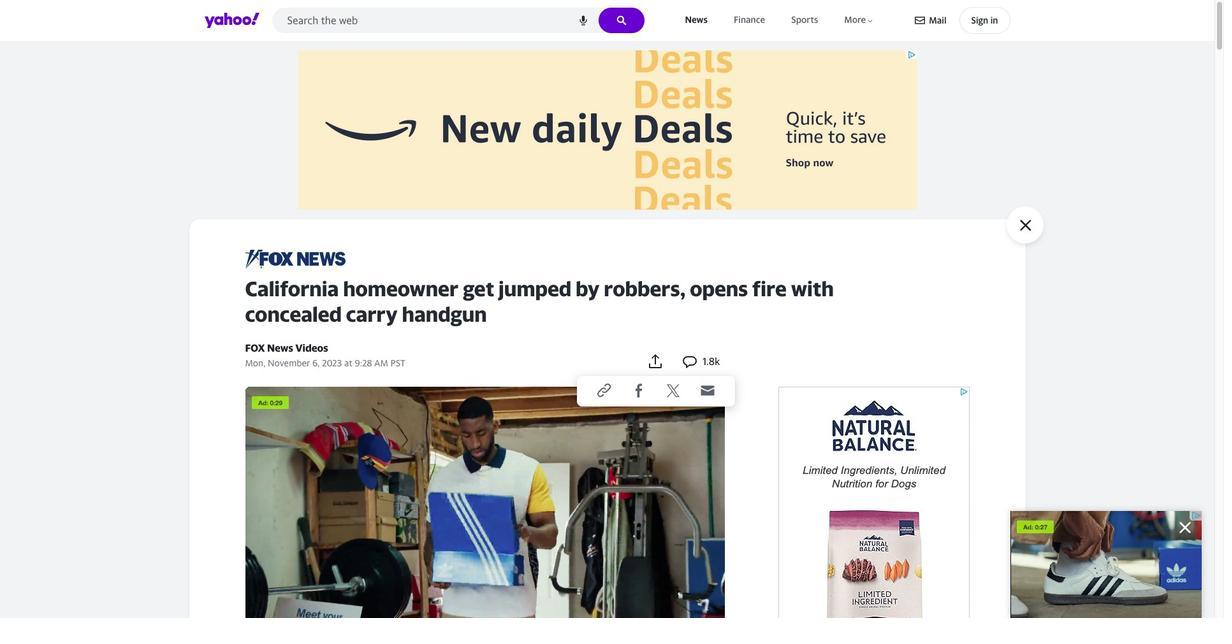 Task type: describe. For each thing, give the bounding box(es) containing it.
fox news videos image
[[245, 250, 345, 269]]

news inside fox news videos mon, november 6, 2023 at 9:28 am pst
[[267, 342, 293, 355]]

by
[[576, 277, 600, 301]]

mail
[[929, 15, 947, 26]]

finance
[[734, 14, 765, 25]]

concealed
[[245, 302, 342, 327]]

more
[[845, 14, 866, 25]]

Search query text field
[[272, 8, 644, 33]]

more button
[[842, 12, 877, 28]]

homeowner
[[343, 277, 459, 301]]

get
[[463, 277, 494, 301]]

at
[[344, 358, 353, 369]]

handgun
[[402, 302, 487, 327]]

search image
[[616, 15, 627, 26]]

fox
[[245, 342, 265, 355]]

california homeowner get jumped by robbers, opens fire with concealed carry handgun article
[[245, 250, 982, 619]]

california homeowner get jumped by robbers, opens fire with concealed carry handgun
[[245, 277, 834, 327]]

robbers,
[[604, 277, 686, 301]]

in
[[991, 15, 998, 26]]

opens
[[690, 277, 748, 301]]

fox news videos mon, november 6, 2023 at 9:28 am pst
[[245, 342, 405, 369]]

with
[[791, 277, 834, 301]]

sports
[[792, 14, 818, 25]]

fire
[[752, 277, 787, 301]]

mon,
[[245, 358, 266, 369]]

pst
[[391, 358, 405, 369]]



Task type: locate. For each thing, give the bounding box(es) containing it.
november
[[268, 358, 310, 369]]

advertisement region
[[298, 50, 917, 210], [778, 387, 970, 619]]

sports link
[[789, 12, 821, 28]]

9:28
[[355, 358, 372, 369]]

2023
[[322, 358, 342, 369]]

1 horizontal spatial news
[[685, 14, 708, 25]]

1.8k
[[703, 355, 720, 368]]

1.8k link
[[682, 353, 720, 371]]

california
[[245, 277, 339, 301]]

videos
[[295, 342, 328, 355]]

player iframe element
[[245, 387, 725, 619], [1011, 511, 1202, 619]]

toolbar
[[915, 7, 1010, 34]]

am
[[374, 358, 388, 369]]

player iframe element inside the california homeowner get jumped by robbers, opens fire with concealed carry handgun article
[[245, 387, 725, 619]]

None search field
[[272, 8, 644, 37]]

news up november
[[267, 342, 293, 355]]

carry
[[346, 302, 398, 327]]

jumped
[[499, 277, 572, 301]]

0 vertical spatial advertisement region
[[298, 50, 917, 210]]

0 horizontal spatial player iframe element
[[245, 387, 725, 619]]

toolbar containing mail
[[915, 7, 1010, 34]]

sign
[[972, 15, 989, 26]]

finance link
[[731, 12, 768, 28]]

6,
[[313, 358, 320, 369]]

1 vertical spatial advertisement region
[[778, 387, 970, 619]]

1 vertical spatial news
[[267, 342, 293, 355]]

1 horizontal spatial player iframe element
[[1011, 511, 1202, 619]]

news left finance
[[685, 14, 708, 25]]

news link
[[683, 12, 710, 28]]

mail link
[[915, 9, 947, 32]]

sign in
[[972, 15, 998, 26]]

0 vertical spatial news
[[685, 14, 708, 25]]

0 horizontal spatial news
[[267, 342, 293, 355]]

news
[[685, 14, 708, 25], [267, 342, 293, 355]]

news inside the news link
[[685, 14, 708, 25]]

sign in link
[[959, 7, 1010, 34]]

advertisement region inside the california homeowner get jumped by robbers, opens fire with concealed carry handgun article
[[778, 387, 970, 619]]



Task type: vqa. For each thing, say whether or not it's contained in the screenshot.
"Yahoo"
no



